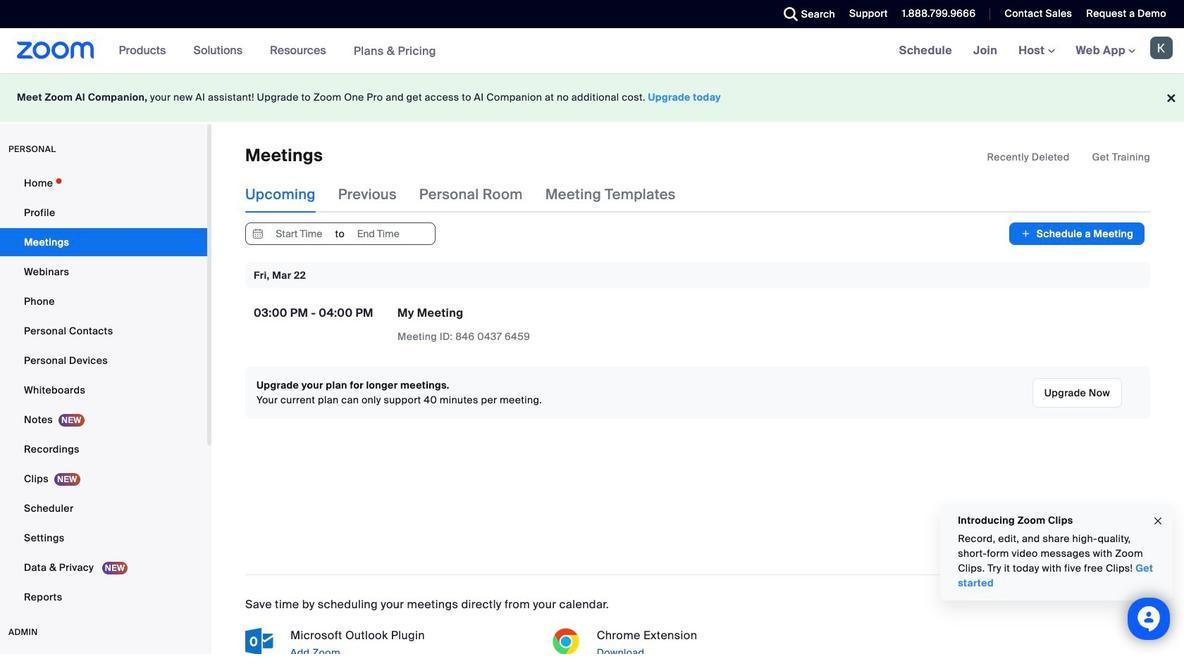 Task type: vqa. For each thing, say whether or not it's contained in the screenshot.
banner
yes



Task type: describe. For each thing, give the bounding box(es) containing it.
zoom logo image
[[17, 42, 94, 59]]

profile picture image
[[1151, 37, 1173, 59]]

0 horizontal spatial application
[[398, 306, 644, 345]]

my meeting element
[[398, 306, 463, 321]]

close image
[[1153, 514, 1164, 530]]

0 vertical spatial application
[[987, 150, 1151, 164]]

Date Range Picker End field
[[346, 224, 411, 245]]



Task type: locate. For each thing, give the bounding box(es) containing it.
Date Range Picker Start field
[[266, 224, 332, 245]]

tabs of meeting tab list
[[245, 177, 699, 213]]

application
[[987, 150, 1151, 164], [398, 306, 644, 345]]

meetings navigation
[[889, 28, 1184, 74]]

personal menu menu
[[0, 169, 207, 613]]

1 horizontal spatial application
[[987, 150, 1151, 164]]

banner
[[0, 28, 1184, 74]]

product information navigation
[[108, 28, 447, 74]]

footer
[[0, 73, 1184, 122]]

1 vertical spatial application
[[398, 306, 644, 345]]

add image
[[1021, 227, 1031, 241]]

date image
[[250, 224, 266, 245]]



